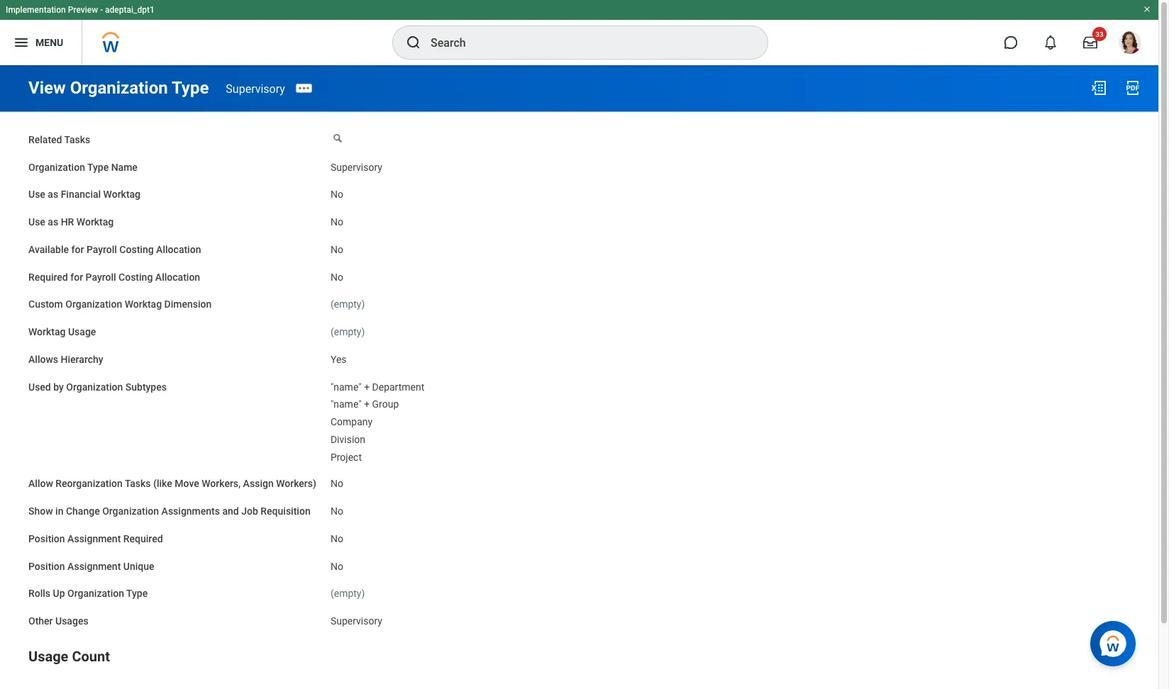 Task type: describe. For each thing, give the bounding box(es) containing it.
department
[[372, 381, 425, 393]]

inbox large image
[[1084, 35, 1098, 50]]

"name" + department element
[[331, 378, 425, 393]]

use as financial worktag element
[[331, 180, 343, 201]]

0 horizontal spatial type
[[87, 161, 109, 173]]

no for required for payroll costing allocation
[[331, 271, 343, 283]]

reorganization
[[56, 478, 123, 490]]

0 vertical spatial required
[[28, 271, 68, 283]]

1 horizontal spatial required
[[123, 533, 163, 545]]

and
[[222, 506, 239, 518]]

allows hierarchy element
[[331, 345, 347, 366]]

hierarchy
[[61, 354, 103, 366]]

(empty) for worktag usage
[[331, 326, 365, 338]]

project element
[[331, 449, 362, 463]]

related tasks
[[28, 134, 90, 145]]

(empty) for custom organization worktag dimension
[[331, 299, 365, 311]]

costing for available for payroll costing allocation
[[119, 244, 154, 256]]

2 horizontal spatial type
[[172, 78, 209, 98]]

33 button
[[1075, 27, 1107, 58]]

no for position assignment unique
[[331, 561, 343, 573]]

supervisory element
[[331, 613, 382, 628]]

items selected list
[[331, 378, 447, 464]]

organization type name element
[[331, 153, 382, 174]]

"name" for "name" + department
[[331, 381, 362, 393]]

as for financial
[[48, 189, 58, 200]]

dimension
[[164, 299, 212, 311]]

allow
[[28, 478, 53, 490]]

for for available
[[71, 244, 84, 256]]

justify image
[[13, 34, 30, 51]]

available for payroll costing allocation element
[[331, 235, 343, 256]]

no for available for payroll costing allocation
[[331, 244, 343, 256]]

show in change organization assignments and job requisition element
[[331, 497, 343, 519]]

workers,
[[202, 478, 241, 490]]

company element
[[331, 414, 373, 428]]

by
[[53, 381, 64, 393]]

adeptai_dpt1
[[105, 5, 155, 15]]

division project
[[331, 434, 365, 463]]

close environment banner image
[[1143, 5, 1152, 13]]

used
[[28, 381, 51, 393]]

worktag usage
[[28, 326, 96, 338]]

"name" + group
[[331, 399, 399, 411]]

use as hr worktag
[[28, 216, 114, 228]]

position for position assignment unique
[[28, 561, 65, 573]]

supervisory link
[[226, 82, 285, 95]]

organization type name
[[28, 161, 138, 173]]

as for hr
[[48, 216, 58, 228]]

notifications large image
[[1044, 35, 1058, 50]]

"name" for "name" + group
[[331, 399, 362, 411]]

"name" + department
[[331, 381, 425, 393]]

used by organization subtypes
[[28, 381, 167, 393]]

worktag down name
[[103, 189, 141, 200]]

+ for department
[[364, 381, 370, 393]]

available
[[28, 244, 69, 256]]

view organization type main content
[[0, 65, 1159, 690]]

allocation for available for payroll costing allocation
[[156, 244, 201, 256]]

implementation preview -   adeptai_dpt1
[[6, 5, 155, 15]]

in
[[55, 506, 63, 518]]

allow reorganization tasks (like move workers, assign workers)
[[28, 478, 316, 490]]

search image
[[405, 34, 422, 51]]



Task type: locate. For each thing, give the bounding box(es) containing it.
(empty) for rolls up organization type
[[331, 588, 365, 600]]

0 vertical spatial payroll
[[87, 244, 117, 256]]

usages
[[55, 616, 88, 628]]

as left the financial
[[48, 189, 58, 200]]

type left name
[[87, 161, 109, 173]]

3 (empty) from the top
[[331, 588, 365, 600]]

use up available
[[28, 216, 45, 228]]

0 vertical spatial tasks
[[64, 134, 90, 145]]

0 horizontal spatial required
[[28, 271, 68, 283]]

4 no from the top
[[331, 271, 343, 283]]

2 position from the top
[[28, 561, 65, 573]]

custom
[[28, 299, 63, 311]]

"name" + group element
[[331, 396, 399, 411]]

no for position assignment required
[[331, 533, 343, 545]]

assignment for unique
[[67, 561, 121, 573]]

1 vertical spatial position
[[28, 561, 65, 573]]

supervisory for organization type name
[[331, 161, 382, 173]]

no up "position assignment required" element
[[331, 506, 343, 518]]

group
[[372, 399, 399, 411]]

required up unique
[[123, 533, 163, 545]]

no for show in change organization assignments and job requisition
[[331, 506, 343, 518]]

+ for group
[[364, 399, 370, 411]]

1 (empty) from the top
[[331, 299, 365, 311]]

no up available for payroll costing allocation element
[[331, 216, 343, 228]]

costing for required for payroll costing allocation
[[119, 271, 153, 283]]

view organization type
[[28, 78, 209, 98]]

1 vertical spatial "name"
[[331, 399, 362, 411]]

related
[[28, 134, 62, 145]]

1 vertical spatial for
[[70, 271, 83, 283]]

costing up required for payroll costing allocation
[[119, 244, 154, 256]]

project
[[331, 452, 362, 463]]

menu
[[35, 37, 63, 48]]

assignments
[[161, 506, 220, 518]]

7 no from the top
[[331, 533, 343, 545]]

required
[[28, 271, 68, 283], [123, 533, 163, 545]]

1 vertical spatial allocation
[[155, 271, 200, 283]]

costing up custom organization worktag dimension
[[119, 271, 153, 283]]

unique
[[123, 561, 154, 573]]

"name"
[[331, 381, 362, 393], [331, 399, 362, 411]]

2 use from the top
[[28, 216, 45, 228]]

2 "name" from the top
[[331, 399, 362, 411]]

assignment
[[67, 533, 121, 545], [67, 561, 121, 573]]

0 vertical spatial usage
[[68, 326, 96, 338]]

2 vertical spatial (empty)
[[331, 588, 365, 600]]

1 vertical spatial (empty)
[[331, 326, 365, 338]]

tasks
[[64, 134, 90, 145], [125, 478, 151, 490]]

position
[[28, 533, 65, 545], [28, 561, 65, 573]]

position up rolls
[[28, 561, 65, 573]]

1 horizontal spatial tasks
[[125, 478, 151, 490]]

menu button
[[0, 20, 82, 65]]

8 no from the top
[[331, 561, 343, 573]]

0 vertical spatial "name"
[[331, 381, 362, 393]]

1 vertical spatial costing
[[119, 271, 153, 283]]

other
[[28, 616, 53, 628]]

1 vertical spatial type
[[87, 161, 109, 173]]

no for allow reorganization tasks (like move workers, assign workers)
[[331, 478, 343, 490]]

0 vertical spatial for
[[71, 244, 84, 256]]

2 + from the top
[[364, 399, 370, 411]]

+ inside 'element'
[[364, 399, 370, 411]]

2 (empty) from the top
[[331, 326, 365, 338]]

export to excel image
[[1091, 79, 1108, 97]]

1 "name" from the top
[[331, 381, 362, 393]]

implementation
[[6, 5, 66, 15]]

usage
[[68, 326, 96, 338], [28, 649, 68, 666]]

tasks up organization type name
[[64, 134, 90, 145]]

hr
[[61, 216, 74, 228]]

position assignment unique element
[[331, 552, 343, 574]]

0 vertical spatial allocation
[[156, 244, 201, 256]]

1 vertical spatial use
[[28, 216, 45, 228]]

type left supervisory link
[[172, 78, 209, 98]]

assignment up position assignment unique
[[67, 533, 121, 545]]

0 vertical spatial use
[[28, 189, 45, 200]]

+ left group
[[364, 399, 370, 411]]

required down available
[[28, 271, 68, 283]]

1 vertical spatial tasks
[[125, 478, 151, 490]]

2 vertical spatial supervisory
[[331, 616, 382, 628]]

worktag down required for payroll costing allocation
[[125, 299, 162, 311]]

for down available for payroll costing allocation
[[70, 271, 83, 283]]

1 as from the top
[[48, 189, 58, 200]]

move
[[175, 478, 199, 490]]

1 use from the top
[[28, 189, 45, 200]]

1 vertical spatial required
[[123, 533, 163, 545]]

no for use as hr worktag
[[331, 216, 343, 228]]

position for position assignment required
[[28, 533, 65, 545]]

"name" up "name" + group 'element'
[[331, 381, 362, 393]]

+
[[364, 381, 370, 393], [364, 399, 370, 411]]

0 vertical spatial position
[[28, 533, 65, 545]]

use for use as hr worktag
[[28, 216, 45, 228]]

(like
[[153, 478, 172, 490]]

costing
[[119, 244, 154, 256], [119, 271, 153, 283]]

"name" inside "name" + group 'element'
[[331, 399, 362, 411]]

+ up "name" + group 'element'
[[364, 381, 370, 393]]

view printable version (pdf) image
[[1125, 79, 1142, 97]]

use as hr worktag element
[[331, 208, 343, 229]]

as left hr
[[48, 216, 58, 228]]

1 assignment from the top
[[67, 533, 121, 545]]

profile logan mcneil image
[[1119, 31, 1142, 57]]

(empty) up allows hierarchy element
[[331, 326, 365, 338]]

worktag right hr
[[77, 216, 114, 228]]

2 as from the top
[[48, 216, 58, 228]]

assign
[[243, 478, 274, 490]]

usage count
[[28, 649, 110, 666]]

1 vertical spatial +
[[364, 399, 370, 411]]

2 assignment from the top
[[67, 561, 121, 573]]

0 vertical spatial supervisory
[[226, 82, 285, 95]]

(empty) down the required for payroll costing allocation element
[[331, 299, 365, 311]]

0 vertical spatial +
[[364, 381, 370, 393]]

worktag down custom
[[28, 326, 66, 338]]

allows
[[28, 354, 58, 366]]

"name" up company element
[[331, 399, 362, 411]]

allocation for required for payroll costing allocation
[[155, 271, 200, 283]]

payroll for available
[[87, 244, 117, 256]]

company
[[331, 416, 373, 428]]

type down unique
[[126, 588, 148, 600]]

for
[[71, 244, 84, 256], [70, 271, 83, 283]]

required for payroll costing allocation element
[[331, 263, 343, 284]]

no
[[331, 189, 343, 200], [331, 216, 343, 228], [331, 244, 343, 256], [331, 271, 343, 283], [331, 478, 343, 490], [331, 506, 343, 518], [331, 533, 343, 545], [331, 561, 343, 573]]

1 vertical spatial usage
[[28, 649, 68, 666]]

change
[[66, 506, 100, 518]]

1 vertical spatial supervisory
[[331, 161, 382, 173]]

-
[[100, 5, 103, 15]]

Search Workday  search field
[[431, 27, 739, 58]]

1 no from the top
[[331, 189, 343, 200]]

1 position from the top
[[28, 533, 65, 545]]

use as financial worktag
[[28, 189, 141, 200]]

view
[[28, 78, 66, 98]]

use up use as hr worktag
[[28, 189, 45, 200]]

usage count button
[[28, 649, 110, 666]]

workers)
[[276, 478, 316, 490]]

0 vertical spatial type
[[172, 78, 209, 98]]

as
[[48, 189, 58, 200], [48, 216, 58, 228]]

position down show
[[28, 533, 65, 545]]

custom organization worktag dimension
[[28, 299, 212, 311]]

payroll
[[87, 244, 117, 256], [86, 271, 116, 283]]

0 vertical spatial (empty)
[[331, 299, 365, 311]]

"name" inside "name" + department element
[[331, 381, 362, 393]]

2 no from the top
[[331, 216, 343, 228]]

0 horizontal spatial tasks
[[64, 134, 90, 145]]

0 vertical spatial costing
[[119, 244, 154, 256]]

position assignment required
[[28, 533, 163, 545]]

0 vertical spatial as
[[48, 189, 58, 200]]

rolls
[[28, 588, 50, 600]]

1 vertical spatial as
[[48, 216, 58, 228]]

position assignment required element
[[331, 525, 343, 546]]

usage down other on the bottom left of page
[[28, 649, 68, 666]]

no up show in change organization assignments and job requisition element
[[331, 478, 343, 490]]

organization
[[70, 78, 168, 98], [28, 161, 85, 173], [65, 299, 122, 311], [66, 381, 123, 393], [102, 506, 159, 518], [67, 588, 124, 600]]

no up position assignment unique element
[[331, 533, 343, 545]]

no for use as financial worktag
[[331, 189, 343, 200]]

allocation
[[156, 244, 201, 256], [155, 271, 200, 283]]

financial
[[61, 189, 101, 200]]

use
[[28, 189, 45, 200], [28, 216, 45, 228]]

payroll up required for payroll costing allocation
[[87, 244, 117, 256]]

for down use as hr worktag
[[71, 244, 84, 256]]

0 vertical spatial assignment
[[67, 533, 121, 545]]

no up the required for payroll costing allocation element
[[331, 244, 343, 256]]

other usages
[[28, 616, 88, 628]]

1 vertical spatial assignment
[[67, 561, 121, 573]]

worktag
[[103, 189, 141, 200], [77, 216, 114, 228], [125, 299, 162, 311], [28, 326, 66, 338]]

subtypes
[[125, 381, 167, 393]]

33
[[1096, 30, 1104, 38]]

(empty)
[[331, 299, 365, 311], [331, 326, 365, 338], [331, 588, 365, 600]]

supervisory
[[226, 82, 285, 95], [331, 161, 382, 173], [331, 616, 382, 628]]

type
[[172, 78, 209, 98], [87, 161, 109, 173], [126, 588, 148, 600]]

preview
[[68, 5, 98, 15]]

tasks left (like
[[125, 478, 151, 490]]

rolls up organization type
[[28, 588, 148, 600]]

up
[[53, 588, 65, 600]]

requisition
[[261, 506, 311, 518]]

show
[[28, 506, 53, 518]]

(empty) up supervisory element
[[331, 588, 365, 600]]

allow reorganization tasks (like move workers, assign workers) element
[[331, 470, 343, 491]]

1 + from the top
[[364, 381, 370, 393]]

no down "position assignment required" element
[[331, 561, 343, 573]]

use for use as financial worktag
[[28, 189, 45, 200]]

required for payroll costing allocation
[[28, 271, 200, 283]]

allows hierarchy
[[28, 354, 103, 366]]

no down available for payroll costing allocation element
[[331, 271, 343, 283]]

yes
[[331, 354, 347, 366]]

assignment down position assignment required
[[67, 561, 121, 573]]

assignment for required
[[67, 533, 121, 545]]

supervisory for other usages
[[331, 616, 382, 628]]

1 vertical spatial payroll
[[86, 271, 116, 283]]

usage up hierarchy
[[68, 326, 96, 338]]

position assignment unique
[[28, 561, 154, 573]]

show in change organization assignments and job requisition
[[28, 506, 311, 518]]

for for required
[[70, 271, 83, 283]]

count
[[72, 649, 110, 666]]

1 horizontal spatial type
[[126, 588, 148, 600]]

5 no from the top
[[331, 478, 343, 490]]

3 no from the top
[[331, 244, 343, 256]]

payroll down available for payroll costing allocation
[[86, 271, 116, 283]]

menu banner
[[0, 0, 1159, 65]]

division
[[331, 434, 365, 446]]

job
[[241, 506, 258, 518]]

division element
[[331, 431, 365, 446]]

available for payroll costing allocation
[[28, 244, 201, 256]]

2 vertical spatial type
[[126, 588, 148, 600]]

no up use as hr worktag element
[[331, 189, 343, 200]]

name
[[111, 161, 138, 173]]

6 no from the top
[[331, 506, 343, 518]]

payroll for required
[[86, 271, 116, 283]]



Task type: vqa. For each thing, say whether or not it's contained in the screenshot.
caret down small image in the left of the page
no



